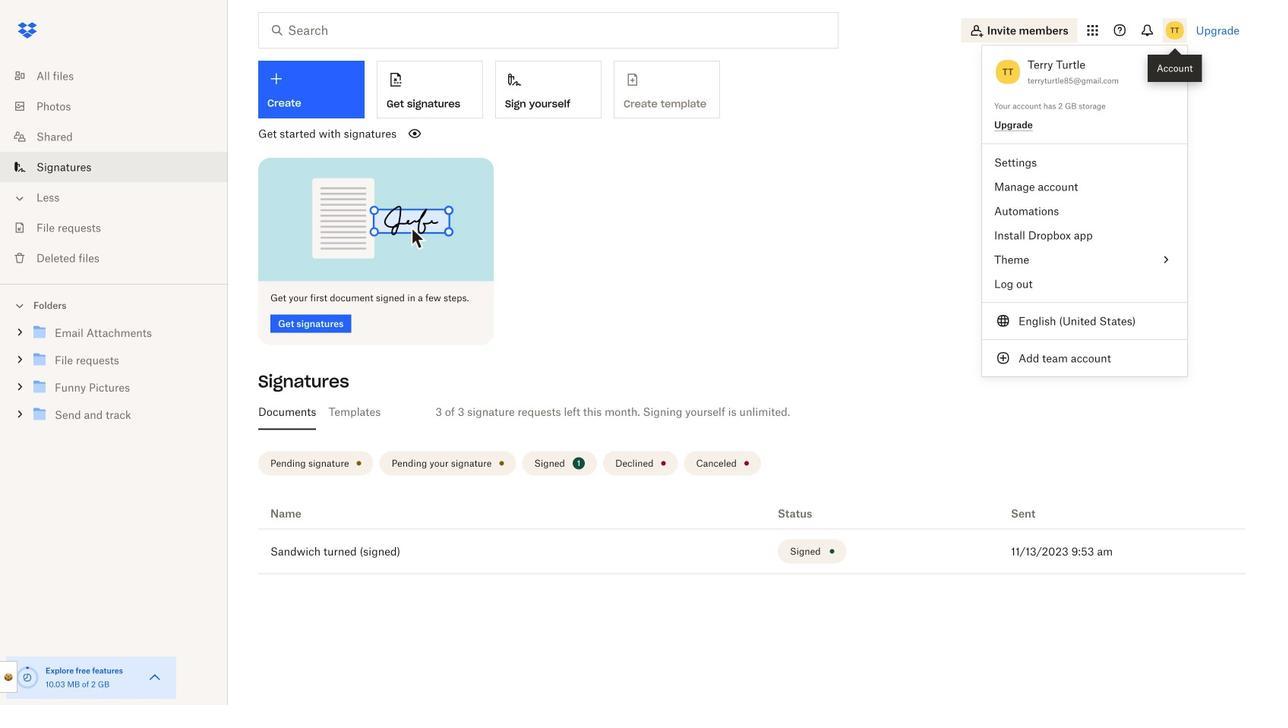 Task type: vqa. For each thing, say whether or not it's contained in the screenshot.
Choose a language: 'IMAGE'
yes



Task type: describe. For each thing, give the bounding box(es) containing it.
2 row from the top
[[258, 530, 1246, 575]]

2 menu item from the top
[[982, 309, 1187, 333]]

1 menu item from the top
[[982, 248, 1187, 272]]

less image
[[12, 191, 27, 206]]



Task type: locate. For each thing, give the bounding box(es) containing it.
group
[[0, 316, 228, 440]]

row
[[258, 499, 1246, 530], [258, 530, 1246, 575]]

1 vertical spatial menu item
[[982, 309, 1187, 333]]

1 row from the top
[[258, 499, 1246, 530]]

table
[[258, 499, 1246, 575]]

list item
[[0, 152, 228, 182]]

list
[[0, 52, 228, 284]]

menu item
[[982, 248, 1187, 272], [982, 309, 1187, 333]]

tab list
[[252, 394, 1246, 430]]

account menu image
[[1163, 18, 1187, 43]]

0 vertical spatial menu item
[[982, 248, 1187, 272]]

choose a language: image
[[994, 312, 1013, 330]]

dropbox image
[[12, 15, 43, 46]]



